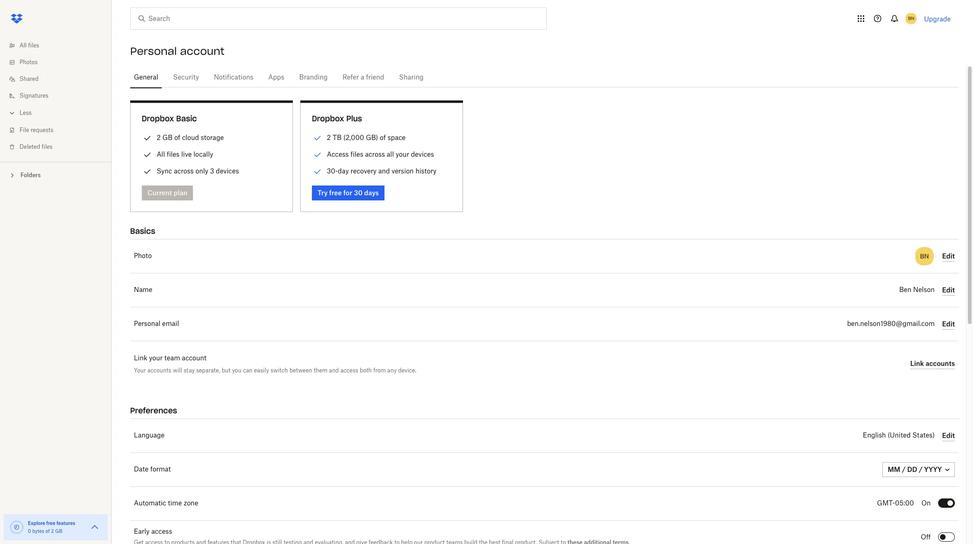 Task type: vqa. For each thing, say whether or not it's contained in the screenshot.
—
no



Task type: locate. For each thing, give the bounding box(es) containing it.
general
[[134, 74, 158, 81]]

link for link your team account
[[134, 355, 147, 362]]

dropbox
[[142, 114, 174, 123], [312, 114, 344, 123]]

0 vertical spatial all
[[20, 43, 27, 48]]

english (united states)
[[864, 433, 935, 439]]

1 horizontal spatial 2
[[157, 134, 161, 141]]

recommended image
[[312, 149, 323, 161], [312, 166, 323, 177]]

0 horizontal spatial all
[[20, 43, 27, 48]]

recommended image left the 30-
[[312, 166, 323, 177]]

files up photos
[[28, 43, 39, 48]]

dropbox left basic
[[142, 114, 174, 123]]

yyyy
[[925, 466, 943, 474]]

0 vertical spatial across
[[365, 150, 385, 158]]

space
[[388, 134, 406, 141]]

free for try
[[329, 189, 342, 197]]

1 vertical spatial access
[[151, 529, 172, 535]]

free inside 'button'
[[329, 189, 342, 197]]

1 vertical spatial and
[[329, 367, 339, 374]]

2
[[157, 134, 161, 141], [327, 134, 331, 141], [51, 529, 54, 534]]

0 horizontal spatial of
[[46, 529, 50, 534]]

1 vertical spatial free
[[46, 521, 55, 526]]

basic
[[176, 114, 197, 123]]

1 recommended image from the top
[[312, 149, 323, 161]]

link accounts button
[[911, 358, 956, 369]]

access left both
[[341, 367, 358, 374]]

of right gb)
[[380, 134, 386, 141]]

cloud
[[182, 134, 199, 141]]

basics
[[130, 227, 155, 236]]

across
[[365, 150, 385, 158], [174, 167, 194, 175]]

free right explore
[[46, 521, 55, 526]]

edit button
[[943, 251, 956, 262], [943, 285, 956, 296], [943, 319, 956, 330], [943, 430, 956, 442]]

1 horizontal spatial your
[[396, 150, 410, 158]]

account
[[180, 45, 225, 58], [182, 355, 207, 362]]

3 edit from the top
[[943, 320, 956, 328]]

dropbox image
[[7, 9, 26, 28]]

sharing tab
[[396, 67, 428, 89]]

notifications tab
[[210, 67, 257, 89]]

less image
[[7, 108, 17, 118]]

files
[[28, 43, 39, 48], [42, 144, 53, 150], [167, 150, 180, 158], [351, 150, 364, 158]]

1 horizontal spatial free
[[329, 189, 342, 197]]

1 horizontal spatial bn
[[921, 252, 930, 261]]

0
[[28, 529, 31, 534]]

date format
[[134, 467, 171, 473]]

0 horizontal spatial /
[[903, 466, 906, 474]]

file requests link
[[7, 122, 112, 139]]

30-
[[327, 167, 338, 175]]

0 horizontal spatial free
[[46, 521, 55, 526]]

account up stay
[[182, 355, 207, 362]]

between
[[290, 367, 312, 374]]

friend
[[366, 74, 384, 81]]

device.
[[398, 367, 417, 374]]

1 dropbox from the left
[[142, 114, 174, 123]]

1 horizontal spatial across
[[365, 150, 385, 158]]

2 right the bytes
[[51, 529, 54, 534]]

time
[[168, 501, 182, 507]]

files left live
[[167, 150, 180, 158]]

can
[[243, 367, 253, 374]]

0 vertical spatial bn
[[909, 15, 915, 21]]

history
[[416, 167, 437, 175]]

of left the cloud
[[174, 134, 180, 141]]

free left "for"
[[329, 189, 342, 197]]

gb down features
[[55, 529, 62, 534]]

1 edit from the top
[[943, 252, 956, 260]]

recovery
[[351, 167, 377, 175]]

1 horizontal spatial accounts
[[926, 359, 956, 367]]

2 gb of cloud storage
[[157, 134, 224, 141]]

0 horizontal spatial dropbox
[[142, 114, 174, 123]]

2 horizontal spatial 2
[[327, 134, 331, 141]]

plus
[[347, 114, 362, 123]]

0 horizontal spatial link
[[134, 355, 147, 362]]

0 vertical spatial and
[[379, 167, 390, 175]]

personal left email in the bottom of the page
[[134, 321, 161, 328]]

date
[[134, 467, 149, 473]]

apps tab
[[265, 67, 288, 89]]

quota usage element
[[9, 520, 24, 535]]

1 vertical spatial bn
[[921, 252, 930, 261]]

devices
[[411, 150, 434, 158], [216, 167, 239, 175]]

early access
[[134, 529, 172, 535]]

personal account
[[130, 45, 225, 58]]

devices up history on the left
[[411, 150, 434, 158]]

0 vertical spatial personal
[[130, 45, 177, 58]]

any
[[388, 367, 397, 374]]

2 for dropbox basic
[[157, 134, 161, 141]]

security
[[173, 74, 199, 81]]

account up security tab
[[180, 45, 225, 58]]

2 down dropbox basic
[[157, 134, 161, 141]]

separate,
[[196, 367, 220, 374]]

signatures
[[20, 93, 48, 99]]

1 vertical spatial personal
[[134, 321, 161, 328]]

Search text field
[[148, 13, 528, 24]]

/ right dd
[[920, 466, 923, 474]]

link your team account
[[134, 355, 207, 362]]

0 horizontal spatial and
[[329, 367, 339, 374]]

locally
[[194, 150, 213, 158]]

30
[[354, 189, 363, 197]]

/
[[903, 466, 906, 474], [920, 466, 923, 474]]

across down 'all files live locally'
[[174, 167, 194, 175]]

your
[[396, 150, 410, 158], [149, 355, 163, 362]]

1 horizontal spatial all
[[157, 150, 165, 158]]

branding
[[299, 74, 328, 81]]

refer a friend tab
[[339, 67, 388, 89]]

requests
[[31, 127, 53, 133]]

free inside "explore free features 0 bytes of 2 gb"
[[46, 521, 55, 526]]

link inside link accounts button
[[911, 359, 925, 367]]

1 edit button from the top
[[943, 251, 956, 262]]

all files live locally
[[157, 150, 213, 158]]

3 edit button from the top
[[943, 319, 956, 330]]

0 horizontal spatial bn
[[909, 15, 915, 21]]

refer
[[343, 74, 359, 81]]

your left team
[[149, 355, 163, 362]]

gmt-05:00
[[878, 501, 915, 507]]

personal email
[[134, 321, 179, 328]]

all
[[20, 43, 27, 48], [157, 150, 165, 158]]

days
[[364, 189, 379, 197]]

0 horizontal spatial across
[[174, 167, 194, 175]]

0 horizontal spatial devices
[[216, 167, 239, 175]]

0 horizontal spatial 2
[[51, 529, 54, 534]]

0 vertical spatial devices
[[411, 150, 434, 158]]

across left all
[[365, 150, 385, 158]]

1 vertical spatial across
[[174, 167, 194, 175]]

security tab
[[170, 67, 203, 89]]

gb
[[163, 134, 173, 141], [55, 529, 62, 534]]

3
[[210, 167, 214, 175]]

list
[[0, 32, 112, 162]]

bn up nelson
[[921, 252, 930, 261]]

of inside "explore free features 0 bytes of 2 gb"
[[46, 529, 50, 534]]

0 horizontal spatial accounts
[[147, 367, 171, 374]]

2 dropbox from the left
[[312, 114, 344, 123]]

recommended image for access
[[312, 149, 323, 161]]

try free for 30 days
[[318, 189, 379, 197]]

edit
[[943, 252, 956, 260], [943, 286, 956, 294], [943, 320, 956, 328], [943, 432, 956, 439]]

1 horizontal spatial /
[[920, 466, 923, 474]]

and right them
[[329, 367, 339, 374]]

1 vertical spatial gb
[[55, 529, 62, 534]]

2 edit button from the top
[[943, 285, 956, 296]]

30-day recovery and version history
[[327, 167, 437, 175]]

accounts for link
[[926, 359, 956, 367]]

less
[[20, 110, 32, 116]]

edit button for ben nelson
[[943, 285, 956, 296]]

0 vertical spatial access
[[341, 367, 358, 374]]

2 inside "explore free features 0 bytes of 2 gb"
[[51, 529, 54, 534]]

and down access files across all your devices
[[379, 167, 390, 175]]

files for all files live locally
[[167, 150, 180, 158]]

recommended image down recommended icon
[[312, 149, 323, 161]]

access right early
[[151, 529, 172, 535]]

files right deleted
[[42, 144, 53, 150]]

devices right 3
[[216, 167, 239, 175]]

try
[[318, 189, 328, 197]]

of right the bytes
[[46, 529, 50, 534]]

0 horizontal spatial gb
[[55, 529, 62, 534]]

tab list
[[130, 65, 959, 89]]

0 vertical spatial gb
[[163, 134, 173, 141]]

0 horizontal spatial your
[[149, 355, 163, 362]]

email
[[162, 321, 179, 328]]

all up photos
[[20, 43, 27, 48]]

1 horizontal spatial link
[[911, 359, 925, 367]]

gb down dropbox basic
[[163, 134, 173, 141]]

2 left tb
[[327, 134, 331, 141]]

1 horizontal spatial dropbox
[[312, 114, 344, 123]]

live
[[181, 150, 192, 158]]

4 edit button from the top
[[943, 430, 956, 442]]

dropbox plus
[[312, 114, 362, 123]]

4 edit from the top
[[943, 432, 956, 439]]

/ left dd
[[903, 466, 906, 474]]

your right all
[[396, 150, 410, 158]]

0 vertical spatial free
[[329, 189, 342, 197]]

1 vertical spatial all
[[157, 150, 165, 158]]

0 vertical spatial your
[[396, 150, 410, 158]]

dropbox up tb
[[312, 114, 344, 123]]

refer a friend
[[343, 74, 384, 81]]

1 horizontal spatial of
[[174, 134, 180, 141]]

1 vertical spatial devices
[[216, 167, 239, 175]]

1 horizontal spatial gb
[[163, 134, 173, 141]]

bn left upgrade link
[[909, 15, 915, 21]]

accounts inside button
[[926, 359, 956, 367]]

upgrade
[[925, 15, 951, 23]]

all up 'sync'
[[157, 150, 165, 158]]

notifications
[[214, 74, 254, 81]]

file
[[20, 127, 29, 133]]

0 vertical spatial recommended image
[[312, 149, 323, 161]]

2 recommended image from the top
[[312, 166, 323, 177]]

1 vertical spatial recommended image
[[312, 166, 323, 177]]

name
[[134, 287, 152, 294]]

files down (2,000
[[351, 150, 364, 158]]

2 edit from the top
[[943, 286, 956, 294]]

deleted
[[20, 144, 40, 150]]

free
[[329, 189, 342, 197], [46, 521, 55, 526]]

personal up general tab
[[130, 45, 177, 58]]



Task type: describe. For each thing, give the bounding box(es) containing it.
photo
[[134, 253, 152, 260]]

tab list containing general
[[130, 65, 959, 89]]

all for all files live locally
[[157, 150, 165, 158]]

day
[[338, 167, 349, 175]]

2 horizontal spatial of
[[380, 134, 386, 141]]

ben nelson
[[900, 287, 935, 294]]

gb inside "explore free features 0 bytes of 2 gb"
[[55, 529, 62, 534]]

ben
[[900, 287, 912, 294]]

2 tb (2,000 gb) of space
[[327, 134, 406, 141]]

your accounts will stay separate, but you can easily switch between them and access both from any device.
[[134, 367, 417, 374]]

stay
[[184, 367, 195, 374]]

access files across all your devices
[[327, 150, 434, 158]]

(united
[[888, 433, 911, 439]]

files for deleted files
[[42, 144, 53, 150]]

recommended image
[[312, 133, 323, 144]]

features
[[56, 521, 75, 526]]

automatic
[[134, 501, 166, 507]]

gmt-
[[878, 501, 896, 507]]

sharing
[[399, 74, 424, 81]]

signatures link
[[7, 87, 112, 104]]

early
[[134, 529, 150, 535]]

will
[[173, 367, 182, 374]]

accounts for your
[[147, 367, 171, 374]]

(2,000
[[344, 134, 364, 141]]

dd
[[908, 466, 918, 474]]

upgrade link
[[925, 15, 951, 23]]

for
[[344, 189, 353, 197]]

personal for personal email
[[134, 321, 161, 328]]

link for link accounts
[[911, 359, 925, 367]]

1 vertical spatial account
[[182, 355, 207, 362]]

team
[[164, 355, 180, 362]]

files for all files
[[28, 43, 39, 48]]

personal for personal account
[[130, 45, 177, 58]]

1 horizontal spatial devices
[[411, 150, 434, 158]]

all for all files
[[20, 43, 27, 48]]

explore
[[28, 521, 45, 526]]

1 vertical spatial your
[[149, 355, 163, 362]]

but
[[222, 367, 231, 374]]

sync
[[157, 167, 172, 175]]

files for access files across all your devices
[[351, 150, 364, 158]]

dropbox for dropbox plus
[[312, 114, 344, 123]]

link accounts
[[911, 359, 956, 367]]

photos
[[20, 60, 38, 65]]

shared link
[[7, 71, 112, 87]]

version
[[392, 167, 414, 175]]

photos link
[[7, 54, 112, 71]]

branding tab
[[296, 67, 332, 89]]

easily
[[254, 367, 269, 374]]

all
[[387, 150, 394, 158]]

1 / from the left
[[903, 466, 906, 474]]

folders
[[20, 172, 41, 179]]

tb
[[333, 134, 342, 141]]

edit button for ben.nelson1980@gmail.com
[[943, 319, 956, 330]]

from
[[374, 367, 386, 374]]

recommended image for 30-
[[312, 166, 323, 177]]

access
[[327, 150, 349, 158]]

switch
[[271, 367, 288, 374]]

file requests
[[20, 127, 53, 133]]

0 horizontal spatial access
[[151, 529, 172, 535]]

on
[[922, 501, 931, 507]]

list containing all files
[[0, 32, 112, 162]]

english
[[864, 433, 887, 439]]

automatic time zone
[[134, 501, 198, 507]]

edit for english (united states)
[[943, 432, 956, 439]]

bn button
[[904, 11, 919, 26]]

dropbox for dropbox basic
[[142, 114, 174, 123]]

mm / dd / yyyy
[[888, 466, 943, 474]]

deleted files
[[20, 144, 53, 150]]

preferences
[[130, 406, 177, 415]]

both
[[360, 367, 372, 374]]

shared
[[20, 76, 39, 82]]

deleted files link
[[7, 139, 112, 155]]

0 vertical spatial account
[[180, 45, 225, 58]]

bn inside popup button
[[909, 15, 915, 21]]

only
[[196, 167, 208, 175]]

format
[[150, 467, 171, 473]]

off
[[922, 535, 931, 541]]

ben.nelson1980@gmail.com
[[848, 321, 935, 328]]

you
[[232, 367, 242, 374]]

free for explore
[[46, 521, 55, 526]]

storage
[[201, 134, 224, 141]]

dropbox basic
[[142, 114, 197, 123]]

a
[[361, 74, 365, 81]]

2 for dropbox plus
[[327, 134, 331, 141]]

folders button
[[0, 168, 112, 182]]

explore free features 0 bytes of 2 gb
[[28, 521, 75, 534]]

all files
[[20, 43, 39, 48]]

gb)
[[366, 134, 378, 141]]

general tab
[[130, 67, 162, 89]]

nelson
[[914, 287, 935, 294]]

all files link
[[7, 37, 112, 54]]

zone
[[184, 501, 198, 507]]

edit button for english (united states)
[[943, 430, 956, 442]]

05:00
[[896, 501, 915, 507]]

1 horizontal spatial access
[[341, 367, 358, 374]]

mm
[[888, 466, 901, 474]]

2 / from the left
[[920, 466, 923, 474]]

edit for ben.nelson1980@gmail.com
[[943, 320, 956, 328]]

edit for ben nelson
[[943, 286, 956, 294]]

bytes
[[32, 529, 44, 534]]

language
[[134, 433, 165, 439]]

1 horizontal spatial and
[[379, 167, 390, 175]]



